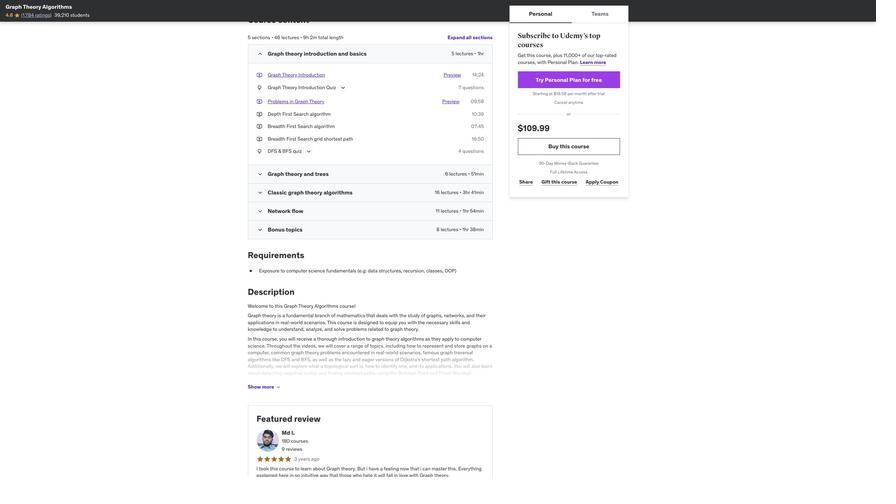 Task type: describe. For each thing, give the bounding box(es) containing it.
applications
[[248, 319, 274, 326]]

graphs
[[467, 343, 482, 349]]

xsmall image for breadth first search algorithm
[[257, 123, 262, 130]]

0 vertical spatial algorithms
[[324, 189, 353, 196]]

this right gift at the right top of the page
[[551, 179, 560, 185]]

course inside $109.99 buy this course
[[571, 143, 589, 150]]

total
[[318, 34, 328, 40]]

1 horizontal spatial as
[[329, 356, 334, 363]]

in down topics, in the bottom of the page
[[371, 349, 375, 356]]

to up scenarios,
[[417, 343, 421, 349]]

lectures for graph theory introduction and basics
[[456, 51, 473, 57]]

2 horizontal spatial as
[[425, 336, 430, 342]]

and down dijkstra's
[[409, 363, 417, 369]]

salesman
[[424, 384, 445, 390]]

anytime
[[568, 100, 583, 105]]

in right problems
[[290, 98, 294, 105]]

3hr
[[463, 189, 470, 196]]

versions
[[375, 356, 394, 363]]

who
[[353, 472, 362, 477]]

0 vertical spatial dfs
[[268, 148, 277, 154]]

• for bonus topics
[[460, 226, 461, 233]]

09:59
[[471, 98, 484, 105]]

with down study on the left bottom
[[408, 319, 417, 326]]

of inside get this course, plus 11,000+ of our top-rated courses, with personal plan.
[[582, 52, 586, 59]]

cycles
[[304, 370, 317, 376]]

to right knowledge
[[273, 326, 277, 332]]

can
[[423, 465, 431, 472]]

full
[[550, 169, 557, 174]]

5 lectures • 1hr
[[452, 51, 484, 57]]

first for breadth first search grid shortest path
[[287, 136, 296, 142]]

in up understand,
[[275, 319, 279, 326]]

30-
[[539, 160, 546, 166]]

fall
[[386, 472, 393, 477]]

of up one,
[[395, 356, 399, 363]]

2 vertical spatial personal
[[545, 76, 568, 83]]

algorithm for breadth first search algorithm
[[314, 123, 335, 129]]

and down the applications.
[[430, 370, 438, 376]]

theory down trees
[[305, 189, 322, 196]]

will down thorough on the left bottom of page
[[326, 343, 333, 349]]

this.
[[448, 465, 457, 472]]

about inside welcome to this graph theory algorithms course! graph theory is a fundamental branch of mathematics that deals with the study of graphs, networks, and their applications in real-world scenarios. this course is designed to equip you with the necessary skills and knowledge to understand, analyze, and solve problems related to graph theory. in this course, you will receive a thorough introduction to graph theory algorithms as they apply to computer science. throughout the videos, we will cover a range of topics, including how to represent and store graphs on a computer, common graph theory problems encountered in real-world scenarios, famous graph traversal algorithms like dfs and bfs, as well as the lazy and eager versions of dijkstra's shortest path algorithm. additionally, we will explore what a topological sort is, how to identify one, and its applications. you will also learn about detecting negative cycles and finding shortest paths using the bellman-ford and floyd-warshall algorithms, discovering bridges and articulation points in graphs, understanding and detecting strongly connected components using tarjan's algorithm, and finally, solving the traveling salesman problem with dynamic programming.
[[248, 370, 260, 376]]

apply
[[442, 336, 454, 342]]

graph theory and trees
[[268, 170, 329, 177]]

paths
[[364, 370, 376, 376]]

md
[[282, 429, 290, 436]]

xsmall image for 09:59
[[257, 98, 262, 105]]

hate
[[363, 472, 373, 477]]

7 questions
[[459, 84, 484, 91]]

and up explore
[[292, 356, 300, 363]]

udemy's
[[560, 31, 588, 40]]

and down ford
[[423, 377, 431, 383]]

description
[[248, 286, 295, 297]]

more for show more
[[262, 384, 274, 390]]

1 vertical spatial using
[[301, 384, 313, 390]]

search for breadth first search grid shortest path
[[298, 136, 313, 142]]

topological
[[324, 363, 348, 369]]

0 horizontal spatial how
[[365, 363, 374, 369]]

one,
[[399, 363, 408, 369]]

topics
[[286, 226, 303, 233]]

16 lectures • 3hr 41min
[[435, 189, 484, 196]]

0 horizontal spatial computer
[[286, 268, 307, 274]]

1 vertical spatial world
[[386, 349, 398, 356]]

to down deals
[[379, 319, 384, 326]]

course!
[[340, 303, 356, 309]]

flow
[[292, 208, 303, 215]]

try personal plan for free
[[536, 76, 602, 83]]

0 horizontal spatial is
[[278, 312, 281, 319]]

lectures for graph theory and trees
[[449, 171, 467, 177]]

and down points
[[355, 384, 363, 390]]

the up topological
[[335, 356, 342, 363]]

will down algorithm.
[[463, 363, 470, 369]]

• for graph theory and trees
[[468, 171, 470, 177]]

course, inside get this course, plus 11,000+ of our top-rated courses, with personal plan.
[[536, 52, 552, 59]]

theory inside welcome to this graph theory algorithms course! graph theory is a fundamental branch of mathematics that deals with the study of graphs, networks, and their applications in real-world scenarios. this course is designed to equip you with the necessary skills and knowledge to understand, analyze, and solve problems related to graph theory. in this course, you will receive a thorough introduction to graph theory algorithms as they apply to computer science. throughout the videos, we will cover a range of topics, including how to represent and store graphs on a computer, common graph theory problems encountered in real-world scenarios, famous graph traversal algorithms like dfs and bfs, as well as the lazy and eager versions of dijkstra's shortest path algorithm. additionally, we will explore what a topological sort is, how to identify one, and its applications. you will also learn about detecting negative cycles and finding shortest paths using the bellman-ford and floyd-warshall algorithms, discovering bridges and articulation points in graphs, understanding and detecting strongly connected components using tarjan's algorithm, and finally, solving the traveling salesman problem with dynamic programming.
[[298, 303, 313, 309]]

first for depth first search algorithm
[[282, 111, 292, 117]]

free
[[591, 76, 602, 83]]

of up this
[[331, 312, 336, 319]]

to inside i took this course to learn about graph theory. but i have a feeling now that i can master this. everything explained here in so intuitive way that those who hate it will fall in love with graph theory.
[[295, 465, 299, 472]]

1hr for bonus topics
[[462, 226, 469, 233]]

8
[[437, 226, 440, 233]]

explained
[[257, 472, 278, 477]]

small image for network
[[257, 208, 264, 215]]

course
[[248, 14, 276, 25]]

computer,
[[248, 349, 270, 356]]

the left study on the left bottom
[[399, 312, 407, 319]]

in right "fall"
[[394, 472, 398, 477]]

and left their on the right
[[466, 312, 475, 319]]

and up tarjan's
[[318, 377, 326, 383]]

1 vertical spatial preview
[[442, 98, 460, 105]]

and left basics
[[338, 50, 348, 57]]

share button
[[518, 175, 534, 189]]

for
[[583, 76, 590, 83]]

$109.99 buy this course
[[518, 123, 589, 150]]

• left 46
[[271, 34, 273, 40]]

to right exposure
[[281, 268, 285, 274]]

the down identify
[[390, 370, 397, 376]]

will inside i took this course to learn about graph theory. but i have a feeling now that i can master this. everything explained here in so intuitive way that those who hate it will fall in love with graph theory.
[[378, 472, 385, 477]]

to down equip
[[385, 326, 389, 332]]

show lecture description image
[[305, 148, 312, 155]]

problems
[[268, 98, 289, 105]]

science
[[308, 268, 325, 274]]

• for classic graph theory algorithms
[[460, 189, 462, 196]]

small image for classic graph theory algorithms
[[257, 189, 264, 196]]

with down strongly at the bottom of the page
[[465, 384, 474, 390]]

and down what
[[319, 370, 327, 376]]

what
[[309, 363, 319, 369]]

students
[[70, 12, 90, 18]]

small image for graph theory and trees
[[257, 171, 264, 178]]

and down the encountered
[[353, 356, 361, 363]]

that for now
[[410, 465, 419, 472]]

per
[[568, 91, 574, 96]]

finally,
[[364, 384, 378, 390]]

md irshad image
[[257, 430, 279, 452]]

• for graph theory introduction and basics
[[475, 51, 476, 57]]

theory down the 5 sections • 46 lectures • 9h 2m total length
[[285, 50, 303, 57]]

get
[[518, 52, 526, 59]]

is,
[[359, 363, 364, 369]]

in down the paths
[[368, 377, 371, 383]]

range
[[351, 343, 363, 349]]

month
[[575, 91, 587, 96]]

1 vertical spatial graphs,
[[373, 377, 389, 383]]

encountered
[[342, 349, 370, 356]]

course, inside welcome to this graph theory algorithms course! graph theory is a fundamental branch of mathematics that deals with the study of graphs, networks, and their applications in real-world scenarios. this course is designed to equip you with the necessary skills and knowledge to understand, analyze, and solve problems related to graph theory. in this course, you will receive a thorough introduction to graph theory algorithms as they apply to computer science. throughout the videos, we will cover a range of topics, including how to represent and store graphs on a computer, common graph theory problems encountered in real-world scenarios, famous graph traversal algorithms like dfs and bfs, as well as the lazy and eager versions of dijkstra's shortest path algorithm. additionally, we will explore what a topological sort is, how to identify one, and its applications. you will also learn about detecting negative cycles and finding shortest paths using the bellman-ford and floyd-warshall algorithms, discovering bridges and articulation points in graphs, understanding and detecting strongly connected components using tarjan's algorithm, and finally, solving the traveling salesman problem with dynamic programming.
[[262, 336, 278, 342]]

courses inside md i. 180 courses 9 reviews
[[291, 438, 308, 444]]

0 horizontal spatial as
[[313, 356, 318, 363]]

and down this
[[325, 326, 333, 332]]

well
[[319, 356, 327, 363]]

to down versions
[[376, 363, 380, 369]]

with inside i took this course to learn about graph theory. but i have a feeling now that i can master this. everything explained here in so intuitive way that those who hate it will fall in love with graph theory.
[[409, 472, 419, 477]]

subscribe
[[518, 31, 551, 40]]

those
[[339, 472, 352, 477]]

starting at $16.58 per month after trial cancel anytime
[[533, 91, 605, 105]]

scenarios.
[[304, 319, 326, 326]]

2 horizontal spatial algorithms
[[401, 336, 424, 342]]

theory down videos,
[[305, 349, 319, 356]]

graph up bfs,
[[291, 349, 304, 356]]

courses inside subscribe to udemy's top courses
[[518, 40, 543, 49]]

graph up flow
[[288, 189, 304, 196]]

points
[[353, 377, 366, 383]]

networks,
[[444, 312, 465, 319]]

throughout
[[267, 343, 292, 349]]

problem
[[446, 384, 464, 390]]

1 horizontal spatial using
[[377, 370, 389, 376]]

access
[[574, 169, 588, 174]]

2 horizontal spatial shortest
[[422, 356, 440, 363]]

0 vertical spatial world
[[291, 319, 303, 326]]

study
[[408, 312, 420, 319]]

algorithm,
[[331, 384, 353, 390]]

buy this course button
[[518, 138, 620, 155]]

breadth first search algorithm
[[268, 123, 335, 129]]

this inside $109.99 buy this course
[[560, 143, 570, 150]]

course down lifetime
[[561, 179, 577, 185]]

theory up including
[[386, 336, 400, 342]]

1hr for graph theory introduction and basics
[[477, 51, 484, 57]]

bonus topics
[[268, 226, 303, 233]]

46
[[274, 34, 280, 40]]

i
[[257, 465, 258, 472]]

including
[[386, 343, 406, 349]]

programming.
[[267, 391, 298, 397]]

1 horizontal spatial you
[[399, 319, 406, 326]]

a up understand,
[[282, 312, 285, 319]]

explore
[[291, 363, 308, 369]]

learn more
[[580, 59, 606, 65]]

theory. inside welcome to this graph theory algorithms course! graph theory is a fundamental branch of mathematics that deals with the study of graphs, networks, and their applications in real-world scenarios. this course is designed to equip you with the necessary skills and knowledge to understand, analyze, and solve problems related to graph theory. in this course, you will receive a thorough introduction to graph theory algorithms as they apply to computer science. throughout the videos, we will cover a range of topics, including how to represent and store graphs on a computer, common graph theory problems encountered in real-world scenarios, famous graph traversal algorithms like dfs and bfs, as well as the lazy and eager versions of dijkstra's shortest path algorithm. additionally, we will explore what a topological sort is, how to identify one, and its applications. you will also learn about detecting negative cycles and finding shortest paths using the bellman-ford and floyd-warshall algorithms, discovering bridges and articulation points in graphs, understanding and detecting strongly connected components using tarjan's algorithm, and finally, solving the traveling salesman problem with dynamic programming.
[[404, 326, 419, 332]]

trial
[[598, 91, 605, 96]]

top
[[589, 31, 600, 40]]

warshall
[[453, 370, 471, 376]]

equip
[[385, 319, 397, 326]]

negative
[[284, 370, 303, 376]]

scenarios,
[[400, 349, 422, 356]]

personal inside get this course, plus 11,000+ of our top-rated courses, with personal plan.
[[548, 59, 567, 65]]

in left so
[[290, 472, 294, 477]]

0 vertical spatial how
[[407, 343, 416, 349]]

lifetime
[[558, 169, 573, 174]]

the down understanding
[[395, 384, 403, 390]]

lectures right 46
[[281, 34, 299, 40]]

of right range
[[365, 343, 369, 349]]

it
[[374, 472, 377, 477]]

lectures for bonus topics
[[441, 226, 458, 233]]

course inside welcome to this graph theory algorithms course! graph theory is a fundamental branch of mathematics that deals with the study of graphs, networks, and their applications in real-world scenarios. this course is designed to equip you with the necessary skills and knowledge to understand, analyze, and solve problems related to graph theory. in this course, you will receive a thorough introduction to graph theory algorithms as they apply to computer science. throughout the videos, we will cover a range of topics, including how to represent and store graphs on a computer, common graph theory problems encountered in real-world scenarios, famous graph traversal algorithms like dfs and bfs, as well as the lazy and eager versions of dijkstra's shortest path algorithm. additionally, we will explore what a topological sort is, how to identify one, and its applications. you will also learn about detecting negative cycles and finding shortest paths using the bellman-ford and floyd-warshall algorithms, discovering bridges and articulation points in graphs, understanding and detecting strongly connected components using tarjan's algorithm, and finally, solving the traveling salesman problem with dynamic programming.
[[337, 319, 352, 326]]

1 horizontal spatial detecting
[[432, 377, 453, 383]]

dijkstra's
[[400, 356, 420, 363]]

algorithm for depth first search algorithm
[[310, 111, 331, 117]]

2 vertical spatial algorithms
[[248, 356, 271, 363]]

quiz
[[293, 148, 302, 154]]

1 horizontal spatial real-
[[376, 349, 386, 356]]

recursion,
[[403, 268, 425, 274]]

share
[[519, 179, 533, 185]]

graph down equip
[[390, 326, 403, 332]]

understand,
[[278, 326, 305, 332]]

this down description
[[275, 303, 283, 309]]

theory for graph theory algorithms
[[23, 3, 41, 10]]

0 horizontal spatial we
[[276, 363, 282, 369]]

this up science.
[[253, 336, 261, 342]]

1 vertical spatial theory.
[[341, 465, 356, 472]]

questions for 7 questions
[[463, 84, 484, 91]]

algorithms,
[[248, 377, 272, 383]]

1 i from the left
[[366, 465, 368, 472]]

after
[[588, 91, 597, 96]]

i.
[[291, 429, 295, 436]]

the down study on the left bottom
[[418, 319, 425, 326]]

content
[[278, 14, 309, 25]]

• left 9h 2m
[[300, 34, 302, 40]]



Task type: vqa. For each thing, say whether or not it's contained in the screenshot.
bottommost real-
yes



Task type: locate. For each thing, give the bounding box(es) containing it.
about inside i took this course to learn about graph theory. but i have a feeling now that i can master this. everything explained here in so intuitive way that those who hate it will fall in love with graph theory.
[[313, 465, 325, 472]]

1 vertical spatial how
[[365, 363, 374, 369]]

0 vertical spatial shortest
[[324, 136, 342, 142]]

0 vertical spatial detecting
[[262, 370, 283, 376]]

2 breadth from the top
[[268, 136, 285, 142]]

that right now
[[410, 465, 419, 472]]

with right courses,
[[537, 59, 547, 65]]

introduction
[[298, 72, 325, 78], [298, 84, 325, 91]]

0 vertical spatial 5
[[248, 34, 251, 40]]

algorithms up 39,210
[[42, 3, 72, 10]]

1 vertical spatial computer
[[461, 336, 482, 342]]

featured
[[257, 413, 292, 424]]

0 horizontal spatial shortest
[[324, 136, 342, 142]]

featured review
[[257, 413, 321, 424]]

1 small image from the top
[[257, 51, 264, 58]]

0 vertical spatial computer
[[286, 268, 307, 274]]

to up store
[[455, 336, 459, 342]]

and
[[338, 50, 348, 57], [304, 170, 314, 177], [466, 312, 475, 319], [462, 319, 470, 326], [325, 326, 333, 332], [445, 343, 453, 349], [292, 356, 300, 363], [353, 356, 361, 363], [409, 363, 417, 369], [319, 370, 327, 376], [430, 370, 438, 376], [318, 377, 326, 383], [423, 377, 431, 383], [355, 384, 363, 390]]

computer inside welcome to this graph theory algorithms course! graph theory is a fundamental branch of mathematics that deals with the study of graphs, networks, and their applications in real-world scenarios. this course is designed to equip you with the necessary skills and knowledge to understand, analyze, and solve problems related to graph theory. in this course, you will receive a thorough introduction to graph theory algorithms as they apply to computer science. throughout the videos, we will cover a range of topics, including how to represent and store graphs on a computer, common graph theory problems encountered in real-world scenarios, famous graph traversal algorithms like dfs and bfs, as well as the lazy and eager versions of dijkstra's shortest path algorithm. additionally, we will explore what a topological sort is, how to identify one, and its applications. you will also learn about detecting negative cycles and finding shortest paths using the bellman-ford and floyd-warshall algorithms, discovering bridges and articulation points in graphs, understanding and detecting strongly connected components using tarjan's algorithm, and finally, solving the traveling salesman problem with dynamic programming.
[[461, 336, 482, 342]]

0 horizontal spatial you
[[279, 336, 287, 342]]

this inside i took this course to learn about graph theory. but i have a feeling now that i can master this. everything explained here in so intuitive way that those who hate it will fall in love with graph theory.
[[270, 465, 278, 472]]

solve
[[334, 326, 345, 332]]

a down well at the left bottom of page
[[321, 363, 323, 369]]

4 questions
[[458, 148, 484, 154]]

applications.
[[425, 363, 453, 369]]

graph up topics, in the bottom of the page
[[372, 336, 384, 342]]

• for network flow
[[460, 208, 461, 214]]

1 vertical spatial small image
[[257, 226, 264, 233]]

1 horizontal spatial we
[[318, 343, 324, 349]]

exposure to computer science fundamentals (e.g: data structures, recursion, classes, oop)
[[259, 268, 456, 274]]

6
[[445, 171, 448, 177]]

computer up graphs
[[461, 336, 482, 342]]

introduction inside welcome to this graph theory algorithms course! graph theory is a fundamental branch of mathematics that deals with the study of graphs, networks, and their applications in real-world scenarios. this course is designed to equip you with the necessary skills and knowledge to understand, analyze, and solve problems related to graph theory. in this course, you will receive a thorough introduction to graph theory algorithms as they apply to computer science. throughout the videos, we will cover a range of topics, including how to represent and store graphs on a computer, common graph theory problems encountered in real-world scenarios, famous graph traversal algorithms like dfs and bfs, as well as the lazy and eager versions of dijkstra's shortest path algorithm. additionally, we will explore what a topological sort is, how to identify one, and its applications. you will also learn about detecting negative cycles and finding shortest paths using the bellman-ford and floyd-warshall algorithms, discovering bridges and articulation points in graphs, understanding and detecting strongly connected components using tarjan's algorithm, and finally, solving the traveling salesman problem with dynamic programming.
[[338, 336, 365, 342]]

0 horizontal spatial using
[[301, 384, 313, 390]]

introduction down total
[[304, 50, 337, 57]]

way
[[320, 472, 328, 477]]

shortest down sort
[[344, 370, 362, 376]]

real- up understand,
[[281, 319, 291, 326]]

path up the applications.
[[441, 356, 451, 363]]

and right 'skills'
[[462, 319, 470, 326]]

1 vertical spatial algorithms
[[401, 336, 424, 342]]

i right but
[[366, 465, 368, 472]]

1 horizontal spatial is
[[353, 319, 357, 326]]

welcome to this graph theory algorithms course! graph theory is a fundamental branch of mathematics that deals with the study of graphs, networks, and their applications in real-world scenarios. this course is designed to equip you with the necessary skills and knowledge to understand, analyze, and solve problems related to graph theory. in this course, you will receive a thorough introduction to graph theory algorithms as they apply to computer science. throughout the videos, we will cover a range of topics, including how to represent and store graphs on a computer, common graph theory problems encountered in real-world scenarios, famous graph traversal algorithms like dfs and bfs, as well as the lazy and eager versions of dijkstra's shortest path algorithm. additionally, we will explore what a topological sort is, how to identify one, and its applications. you will also learn about detecting negative cycles and finding shortest paths using the bellman-ford and floyd-warshall algorithms, discovering bridges and articulation points in graphs, understanding and detecting strongly connected components using tarjan's algorithm, and finally, solving the traveling salesman problem with dynamic programming.
[[248, 303, 492, 397]]

0 horizontal spatial dfs
[[268, 148, 277, 154]]

a up videos,
[[314, 336, 316, 342]]

network flow
[[268, 208, 303, 215]]

0 horizontal spatial real-
[[281, 319, 291, 326]]

1 vertical spatial that
[[410, 465, 419, 472]]

is up understand,
[[278, 312, 281, 319]]

and left trees
[[304, 170, 314, 177]]

0 vertical spatial introduction
[[298, 72, 325, 78]]

0 horizontal spatial more
[[262, 384, 274, 390]]

represent
[[423, 343, 444, 349]]

course up here
[[279, 465, 294, 472]]

more down algorithms,
[[262, 384, 274, 390]]

2 horizontal spatial theory.
[[434, 472, 449, 477]]

0 vertical spatial search
[[293, 111, 309, 117]]

search for depth first search algorithm
[[293, 111, 309, 117]]

11
[[436, 208, 440, 214]]

0 horizontal spatial theory.
[[341, 465, 356, 472]]

1 vertical spatial search
[[298, 123, 313, 129]]

1 horizontal spatial shortest
[[344, 370, 362, 376]]

with up equip
[[389, 312, 398, 319]]

questions down 16:50
[[463, 148, 484, 154]]

2 vertical spatial 1hr
[[462, 226, 469, 233]]

personal button
[[509, 6, 572, 22]]

of left the our on the right of page
[[582, 52, 586, 59]]

ford
[[418, 370, 428, 376]]

2 i from the left
[[420, 465, 421, 472]]

0 horizontal spatial course,
[[262, 336, 278, 342]]

2 vertical spatial first
[[287, 136, 296, 142]]

you right equip
[[399, 319, 406, 326]]

1 horizontal spatial course,
[[536, 52, 552, 59]]

master
[[432, 465, 447, 472]]

breadth first search grid shortest path
[[268, 136, 353, 142]]

sections right all
[[473, 34, 493, 41]]

1 vertical spatial you
[[279, 336, 287, 342]]

1 vertical spatial we
[[276, 363, 282, 369]]

that for mathematics
[[366, 312, 375, 319]]

1 vertical spatial shortest
[[422, 356, 440, 363]]

sections left 46
[[252, 34, 270, 40]]

0 vertical spatial small image
[[257, 51, 264, 58]]

2 vertical spatial search
[[298, 136, 313, 142]]

store
[[454, 343, 465, 349]]

1 horizontal spatial sections
[[473, 34, 493, 41]]

with right love
[[409, 472, 419, 477]]

xsmall image for 7 questions
[[257, 84, 262, 91]]

1 horizontal spatial introduction
[[338, 336, 365, 342]]

theory for graph theory introduction quiz
[[282, 84, 297, 91]]

apply coupon
[[586, 179, 618, 185]]

xsmall image for depth first search algorithm
[[257, 111, 262, 118]]

preview down 7
[[442, 98, 460, 105]]

dfs left &
[[268, 148, 277, 154]]

small image for graph theory introduction and basics
[[257, 51, 264, 58]]

breadth
[[268, 123, 285, 129], [268, 136, 285, 142]]

i
[[366, 465, 368, 472], [420, 465, 421, 472]]

0 vertical spatial introduction
[[304, 50, 337, 57]]

1 horizontal spatial theory.
[[404, 326, 419, 332]]

2 vertical spatial small image
[[257, 189, 264, 196]]

$109.99
[[518, 123, 550, 134]]

will down understand,
[[288, 336, 295, 342]]

course, up "throughout"
[[262, 336, 278, 342]]

of right study on the left bottom
[[421, 312, 425, 319]]

0 vertical spatial path
[[343, 136, 353, 142]]

1hr for network flow
[[463, 208, 469, 214]]

lectures down all
[[456, 51, 473, 57]]

that inside welcome to this graph theory algorithms course! graph theory is a fundamental branch of mathematics that deals with the study of graphs, networks, and their applications in real-world scenarios. this course is designed to equip you with the necessary skills and knowledge to understand, analyze, and solve problems related to graph theory. in this course, you will receive a thorough introduction to graph theory algorithms as they apply to computer science. throughout the videos, we will cover a range of topics, including how to represent and store graphs on a computer, common graph theory problems encountered in real-world scenarios, famous graph traversal algorithms like dfs and bfs, as well as the lazy and eager versions of dijkstra's shortest path algorithm. additionally, we will explore what a topological sort is, how to identify one, and its applications. you will also learn about detecting negative cycles and finding shortest paths using the bellman-ford and floyd-warshall algorithms, discovering bridges and articulation points in graphs, understanding and detecting strongly connected components using tarjan's algorithm, and finally, solving the traveling salesman problem with dynamic programming.
[[366, 312, 375, 319]]

1 horizontal spatial dfs
[[281, 356, 290, 363]]

theory down quiz
[[285, 170, 303, 177]]

theory. up those
[[341, 465, 356, 472]]

small image left bonus
[[257, 226, 264, 233]]

this right buy
[[560, 143, 570, 150]]

algorithms
[[324, 189, 353, 196], [401, 336, 424, 342], [248, 356, 271, 363]]

lectures for network flow
[[441, 208, 458, 214]]

problems down designed
[[346, 326, 367, 332]]

1 questions from the top
[[463, 84, 484, 91]]

0 vertical spatial course,
[[536, 52, 552, 59]]

first right depth
[[282, 111, 292, 117]]

path inside welcome to this graph theory algorithms course! graph theory is a fundamental branch of mathematics that deals with the study of graphs, networks, and their applications in real-world scenarios. this course is designed to equip you with the necessary skills and knowledge to understand, analyze, and solve problems related to graph theory. in this course, you will receive a thorough introduction to graph theory algorithms as they apply to computer science. throughout the videos, we will cover a range of topics, including how to represent and store graphs on a computer, common graph theory problems encountered in real-world scenarios, famous graph traversal algorithms like dfs and bfs, as well as the lazy and eager versions of dijkstra's shortest path algorithm. additionally, we will explore what a topological sort is, how to identify one, and its applications. you will also learn about detecting negative cycles and finding shortest paths using the bellman-ford and floyd-warshall algorithms, discovering bridges and articulation points in graphs, understanding and detecting strongly connected components using tarjan's algorithm, and finally, solving the traveling salesman problem with dynamic programming.
[[441, 356, 451, 363]]

1 vertical spatial personal
[[548, 59, 567, 65]]

more inside button
[[262, 384, 274, 390]]

trees
[[315, 170, 329, 177]]

in
[[290, 98, 294, 105], [275, 319, 279, 326], [371, 349, 375, 356], [368, 377, 371, 383], [290, 472, 294, 477], [394, 472, 398, 477]]

0 vertical spatial more
[[594, 59, 606, 65]]

we
[[318, 343, 324, 349], [276, 363, 282, 369]]

3 years ago
[[294, 456, 319, 462]]

0 horizontal spatial 5
[[248, 34, 251, 40]]

180
[[282, 438, 290, 444]]

1 horizontal spatial world
[[386, 349, 398, 356]]

courses down subscribe
[[518, 40, 543, 49]]

lectures right '6'
[[449, 171, 467, 177]]

1hr left 54min
[[463, 208, 469, 214]]

theory
[[285, 50, 303, 57], [285, 170, 303, 177], [305, 189, 322, 196], [262, 312, 276, 319], [386, 336, 400, 342], [305, 349, 319, 356]]

11 lectures • 1hr 54min
[[436, 208, 484, 214]]

2 small image from the top
[[257, 226, 264, 233]]

path right grid
[[343, 136, 353, 142]]

and down the apply
[[445, 343, 453, 349]]

grid
[[314, 136, 323, 142]]

learn inside i took this course to learn about graph theory. but i have a feeling now that i can master this. everything explained here in so intuitive way that those who hate it will fall in love with graph theory.
[[301, 465, 312, 472]]

that up designed
[[366, 312, 375, 319]]

0 vertical spatial first
[[282, 111, 292, 117]]

to right the welcome on the left bottom
[[269, 303, 274, 309]]

1 vertical spatial first
[[287, 123, 296, 129]]

lectures right '8'
[[441, 226, 458, 233]]

0 horizontal spatial algorithms
[[42, 3, 72, 10]]

dfs down common
[[281, 356, 290, 363]]

identify
[[381, 363, 398, 369]]

tab list
[[509, 6, 628, 23]]

with inside get this course, plus 11,000+ of our top-rated courses, with personal plan.
[[537, 59, 547, 65]]

introduction up graph theory introduction quiz
[[298, 72, 325, 78]]

lectures for classic graph theory algorithms
[[441, 189, 459, 196]]

0 vertical spatial real-
[[281, 319, 291, 326]]

theory
[[23, 3, 41, 10], [282, 72, 297, 78], [282, 84, 297, 91], [309, 98, 324, 105], [298, 303, 313, 309]]

understanding
[[390, 377, 422, 383]]

5 down expand
[[452, 51, 455, 57]]

graphs, up "necessary"
[[426, 312, 443, 319]]

personal inside button
[[529, 10, 552, 17]]

the
[[399, 312, 407, 319], [418, 319, 425, 326], [293, 343, 300, 349], [335, 356, 342, 363], [390, 370, 397, 376], [395, 384, 403, 390]]

introduction for graph theory introduction quiz
[[298, 84, 325, 91]]

classic graph theory algorithms
[[268, 189, 353, 196]]

structures,
[[379, 268, 402, 274]]

that
[[366, 312, 375, 319], [410, 465, 419, 472], [329, 472, 338, 477]]

5 for 5 lectures • 1hr
[[452, 51, 455, 57]]

cover
[[334, 343, 346, 349]]

review
[[294, 413, 321, 424]]

(e.g:
[[358, 268, 367, 274]]

1 horizontal spatial algorithms
[[315, 303, 338, 309]]

try personal plan for free link
[[518, 72, 620, 88]]

0 horizontal spatial that
[[329, 472, 338, 477]]

0 horizontal spatial i
[[366, 465, 368, 472]]

first up bfs
[[287, 136, 296, 142]]

lectures
[[281, 34, 299, 40], [456, 51, 473, 57], [449, 171, 467, 177], [441, 189, 459, 196], [441, 208, 458, 214], [441, 226, 458, 233]]

graph down the apply
[[440, 349, 453, 356]]

8 lectures • 1hr 38min
[[437, 226, 484, 233]]

strongly
[[455, 377, 472, 383]]

0 vertical spatial personal
[[529, 10, 552, 17]]

shortest down famous
[[422, 356, 440, 363]]

1 sections from the left
[[252, 34, 270, 40]]

tab list containing personal
[[509, 6, 628, 23]]

0 vertical spatial we
[[318, 343, 324, 349]]

0 horizontal spatial graphs,
[[373, 377, 389, 383]]

preview
[[444, 72, 461, 78], [442, 98, 460, 105]]

on
[[483, 343, 488, 349]]

2 small image from the top
[[257, 171, 264, 178]]

0 vertical spatial questions
[[463, 84, 484, 91]]

additionally,
[[248, 363, 274, 369]]

they
[[431, 336, 441, 342]]

0 vertical spatial that
[[366, 312, 375, 319]]

depth first search algorithm
[[268, 111, 331, 117]]

1 vertical spatial introduction
[[298, 84, 325, 91]]

0 vertical spatial is
[[278, 312, 281, 319]]

floyd-
[[439, 370, 453, 376]]

0 vertical spatial you
[[399, 319, 406, 326]]

1 horizontal spatial algorithms
[[324, 189, 353, 196]]

theory down graph theory introduction
[[282, 84, 297, 91]]

2 vertical spatial that
[[329, 472, 338, 477]]

6 lectures • 51min
[[445, 171, 484, 177]]

0 vertical spatial preview
[[444, 72, 461, 78]]

1 horizontal spatial 5
[[452, 51, 455, 57]]

common
[[271, 349, 290, 356]]

0 horizontal spatial path
[[343, 136, 353, 142]]

articulation
[[327, 377, 352, 383]]

shortest right grid
[[324, 136, 342, 142]]

0 vertical spatial small image
[[257, 208, 264, 215]]

more for learn more
[[594, 59, 606, 65]]

1 small image from the top
[[257, 208, 264, 215]]

breadth for breadth first search grid shortest path
[[268, 136, 285, 142]]

i took this course to learn about graph theory. but i have a feeling now that i can master this. everything explained here in so intuitive way that those who hate it will fall in love with graph theory.
[[257, 465, 482, 477]]

i left can
[[420, 465, 421, 472]]

1 vertical spatial course,
[[262, 336, 278, 342]]

sections inside dropdown button
[[473, 34, 493, 41]]

algorithms up scenarios,
[[401, 336, 424, 342]]

search up breadth first search algorithm
[[293, 111, 309, 117]]

world
[[291, 319, 303, 326], [386, 349, 398, 356]]

you up "throughout"
[[279, 336, 287, 342]]

courses,
[[518, 59, 536, 65]]

a inside i took this course to learn about graph theory. but i have a feeling now that i can master this. everything explained here in so intuitive way that those who hate it will fall in love with graph theory.
[[380, 465, 383, 472]]

depth
[[268, 111, 281, 117]]

theory. down study on the left bottom
[[404, 326, 419, 332]]

1 introduction from the top
[[298, 72, 325, 78]]

in
[[248, 336, 252, 342]]

their
[[476, 312, 486, 319]]

0 vertical spatial problems
[[346, 326, 367, 332]]

0 horizontal spatial about
[[248, 370, 260, 376]]

learn inside welcome to this graph theory algorithms course! graph theory is a fundamental branch of mathematics that deals with the study of graphs, networks, and their applications in real-world scenarios. this course is designed to equip you with the necessary skills and knowledge to understand, analyze, and solve problems related to graph theory. in this course, you will receive a thorough introduction to graph theory algorithms as they apply to computer science. throughout the videos, we will cover a range of topics, including how to represent and store graphs on a computer, common graph theory problems encountered in real-world scenarios, famous graph traversal algorithms like dfs and bfs, as well as the lazy and eager versions of dijkstra's shortest path algorithm. additionally, we will explore what a topological sort is, how to identify one, and its applications. you will also learn about detecting negative cycles and finding shortest paths using the bellman-ford and floyd-warshall algorithms, discovering bridges and articulation points in graphs, understanding and detecting strongly connected components using tarjan's algorithm, and finally, solving the traveling salesman problem with dynamic programming.
[[481, 363, 492, 369]]

but
[[357, 465, 365, 472]]

a right 'on' at the bottom right of the page
[[490, 343, 492, 349]]

have
[[369, 465, 379, 472]]

small image
[[257, 208, 264, 215], [257, 226, 264, 233]]

real- up versions
[[376, 349, 386, 356]]

small image
[[257, 51, 264, 58], [257, 171, 264, 178], [257, 189, 264, 196]]

2 introduction from the top
[[298, 84, 325, 91]]

dfs inside welcome to this graph theory algorithms course! graph theory is a fundamental branch of mathematics that deals with the study of graphs, networks, and their applications in real-world scenarios. this course is designed to equip you with the necessary skills and knowledge to understand, analyze, and solve problems related to graph theory. in this course, you will receive a thorough introduction to graph theory algorithms as they apply to computer science. throughout the videos, we will cover a range of topics, including how to represent and store graphs on a computer, common graph theory problems encountered in real-world scenarios, famous graph traversal algorithms like dfs and bfs, as well as the lazy and eager versions of dijkstra's shortest path algorithm. additionally, we will explore what a topological sort is, how to identify one, and its applications. you will also learn about detecting negative cycles and finding shortest paths using the bellman-ford and floyd-warshall algorithms, discovering bridges and articulation points in graphs, understanding and detecting strongly connected components using tarjan's algorithm, and finally, solving the traveling salesman problem with dynamic programming.
[[281, 356, 290, 363]]

this up explained
[[270, 465, 278, 472]]

2 horizontal spatial that
[[410, 465, 419, 472]]

small image left network
[[257, 208, 264, 215]]

course inside i took this course to learn about graph theory. but i have a feeling now that i can master this. everything explained here in so intuitive way that those who hate it will fall in love with graph theory.
[[279, 465, 294, 472]]

1hr
[[477, 51, 484, 57], [463, 208, 469, 214], [462, 226, 469, 233]]

algorithms down trees
[[324, 189, 353, 196]]

5 sections • 46 lectures • 9h 2m total length
[[248, 34, 343, 40]]

5 for 5 sections • 46 lectures • 9h 2m total length
[[248, 34, 251, 40]]

show lecture description image
[[340, 84, 347, 91]]

0 horizontal spatial introduction
[[304, 50, 337, 57]]

algorithm up breadth first search algorithm
[[310, 111, 331, 117]]

ago
[[311, 456, 319, 462]]

our
[[588, 52, 595, 59]]

intuitive
[[301, 472, 319, 477]]

0 vertical spatial graphs,
[[426, 312, 443, 319]]

1 vertical spatial problems
[[320, 349, 341, 356]]

took
[[259, 465, 269, 472]]

algorithm
[[310, 111, 331, 117], [314, 123, 335, 129]]

1hr down expand all sections dropdown button
[[477, 51, 484, 57]]

show
[[248, 384, 261, 390]]

breadth for breadth first search algorithm
[[268, 123, 285, 129]]

theory down graph theory introduction quiz
[[309, 98, 324, 105]]

show more
[[248, 384, 274, 390]]

0 horizontal spatial problems
[[320, 349, 341, 356]]

xsmall image
[[257, 84, 262, 91], [257, 98, 262, 105], [257, 136, 262, 142], [248, 268, 253, 274]]

2 sections from the left
[[473, 34, 493, 41]]

xsmall image
[[257, 72, 262, 79], [257, 111, 262, 118], [257, 123, 262, 130], [257, 148, 262, 155], [276, 384, 281, 390]]

about up way at the left bottom of page
[[313, 465, 325, 472]]

how
[[407, 343, 416, 349], [365, 363, 374, 369]]

first for breadth first search algorithm
[[287, 123, 296, 129]]

2 questions from the top
[[463, 148, 484, 154]]

lectures right 16
[[441, 189, 459, 196]]

world down including
[[386, 349, 398, 356]]

personal up subscribe
[[529, 10, 552, 17]]

as up what
[[313, 356, 318, 363]]

1 vertical spatial dfs
[[281, 356, 290, 363]]

back
[[568, 160, 578, 166]]

• left 54min
[[460, 208, 461, 214]]

1 breadth from the top
[[268, 123, 285, 129]]

money-
[[554, 160, 568, 166]]

0 vertical spatial breadth
[[268, 123, 285, 129]]

the down receive
[[293, 343, 300, 349]]

1 vertical spatial breadth
[[268, 136, 285, 142]]

theory for graph theory introduction
[[282, 72, 297, 78]]

xsmall image for graph theory introduction
[[257, 72, 262, 79]]

1 vertical spatial path
[[441, 356, 451, 363]]

gift this course
[[542, 179, 577, 185]]

more
[[594, 59, 606, 65], [262, 384, 274, 390]]

search down breadth first search algorithm
[[298, 136, 313, 142]]

a right cover
[[347, 343, 350, 349]]

introduction for graph theory introduction
[[298, 72, 325, 78]]

algorithms up "branch"
[[315, 303, 338, 309]]

xsmall image for 16:50
[[257, 136, 262, 142]]

xsmall image inside show more button
[[276, 384, 281, 390]]

1 vertical spatial about
[[313, 465, 325, 472]]

cancel
[[554, 100, 567, 105]]

questions for 4 questions
[[463, 148, 484, 154]]

0 vertical spatial learn
[[481, 363, 492, 369]]

data
[[368, 268, 378, 274]]

1 vertical spatial is
[[353, 319, 357, 326]]

3 small image from the top
[[257, 189, 264, 196]]

algorithms inside welcome to this graph theory algorithms course! graph theory is a fundamental branch of mathematics that deals with the study of graphs, networks, and their applications in real-world scenarios. this course is designed to equip you with the necessary skills and knowledge to understand, analyze, and solve problems related to graph theory. in this course, you will receive a thorough introduction to graph theory algorithms as they apply to computer science. throughout the videos, we will cover a range of topics, including how to represent and store graphs on a computer, common graph theory problems encountered in real-world scenarios, famous graph traversal algorithms like dfs and bfs, as well as the lazy and eager versions of dijkstra's shortest path algorithm. additionally, we will explore what a topological sort is, how to identify one, and its applications. you will also learn about detecting negative cycles and finding shortest paths using the bellman-ford and floyd-warshall algorithms, discovering bridges and articulation points in graphs, understanding and detecting strongly connected components using tarjan's algorithm, and finally, solving the traveling salesman problem with dynamic programming.
[[315, 303, 338, 309]]

1 vertical spatial learn
[[301, 465, 312, 472]]

will up "negative"
[[283, 363, 290, 369]]

quiz
[[326, 84, 336, 91]]

learn right also at bottom right
[[481, 363, 492, 369]]

bfs
[[282, 148, 292, 154]]

theory.
[[404, 326, 419, 332], [341, 465, 356, 472], [434, 472, 449, 477]]

detecting down the floyd-
[[432, 377, 453, 383]]

0 vertical spatial algorithm
[[310, 111, 331, 117]]

algorithm.
[[452, 356, 474, 363]]

introduction
[[304, 50, 337, 57], [338, 336, 365, 342]]

to up topics, in the bottom of the page
[[366, 336, 371, 342]]

1 horizontal spatial courses
[[518, 40, 543, 49]]

detecting down additionally, at the bottom of page
[[262, 370, 283, 376]]

1 vertical spatial 5
[[452, 51, 455, 57]]

search for breadth first search algorithm
[[298, 123, 313, 129]]

1 horizontal spatial that
[[366, 312, 375, 319]]

1 horizontal spatial learn
[[481, 363, 492, 369]]

traveling
[[404, 384, 423, 390]]

theory up applications
[[262, 312, 276, 319]]

connected
[[248, 384, 271, 390]]

small image for bonus
[[257, 226, 264, 233]]

this inside get this course, plus 11,000+ of our top-rated courses, with personal plan.
[[527, 52, 535, 59]]

to inside subscribe to udemy's top courses
[[552, 31, 559, 40]]

algorithms down computer,
[[248, 356, 271, 363]]



